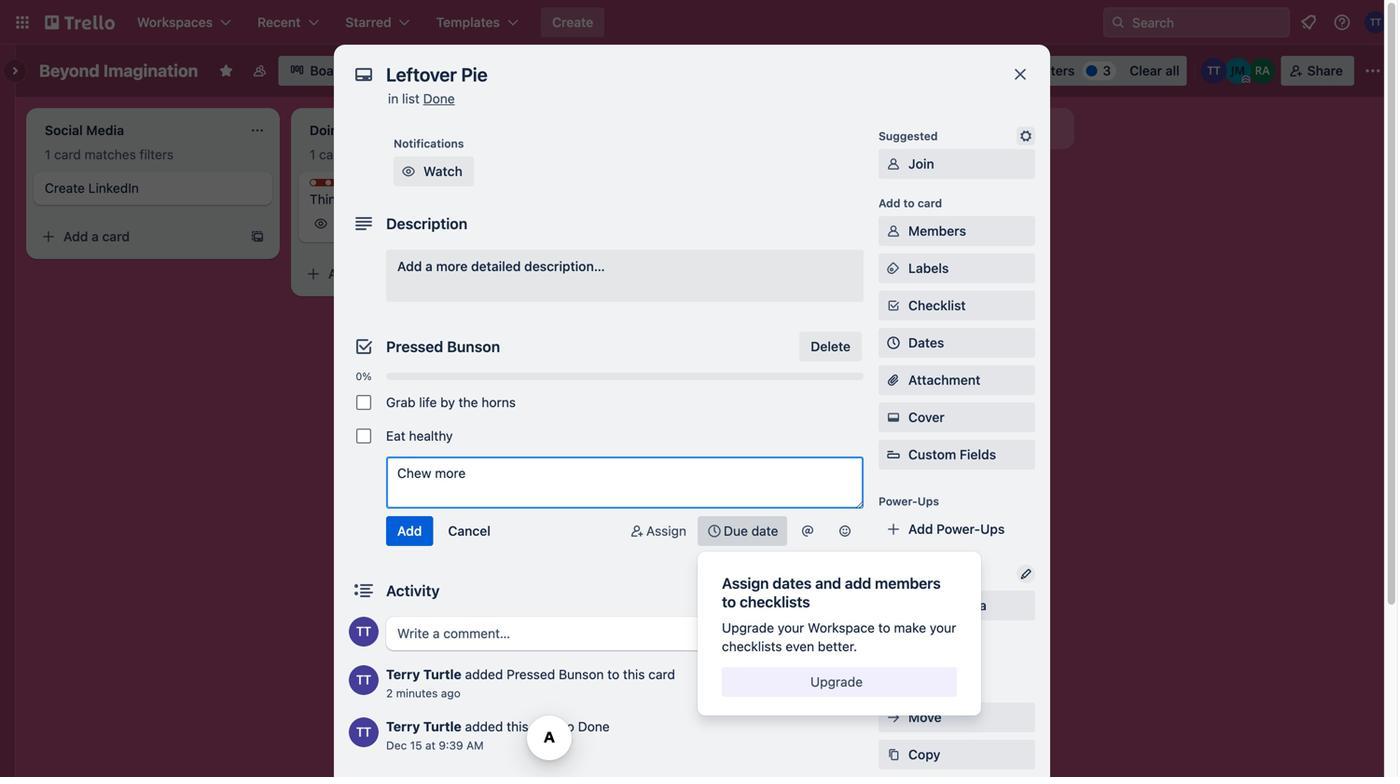 Task type: locate. For each thing, give the bounding box(es) containing it.
ups down fields
[[980, 522, 1005, 537]]

description
[[386, 215, 467, 233]]

1 card matches filters up linkedin
[[45, 147, 174, 162]]

sm image inside join "link"
[[884, 155, 903, 173]]

list right another
[[934, 121, 952, 136]]

1 horizontal spatial bunson
[[559, 667, 604, 683]]

add a more detailed description…
[[397, 259, 605, 274]]

0 vertical spatial this
[[623, 667, 645, 683]]

horns
[[482, 395, 516, 410]]

0 horizontal spatial assign
[[646, 524, 686, 539]]

terry turtle (terryturtle) image right all
[[1201, 58, 1227, 84]]

1
[[45, 147, 51, 162], [310, 147, 316, 162], [358, 217, 363, 230]]

labels
[[908, 261, 949, 276]]

0 horizontal spatial filters
[[140, 147, 174, 162]]

add a card button for bottommost create from template… image
[[563, 241, 772, 270]]

upgrade inside assign dates and add members to checklists upgrade your workspace to make your checklists even better.
[[722, 621, 774, 636]]

clear all
[[1130, 63, 1179, 78]]

hide details link
[[765, 576, 862, 606]]

pressed
[[386, 338, 443, 356], [507, 667, 555, 683]]

dates
[[772, 575, 812, 593]]

add another list button
[[821, 108, 1074, 149]]

0 horizontal spatial create from template… image
[[250, 229, 265, 244]]

0 vertical spatial pressed
[[386, 338, 443, 356]]

sm image inside members link
[[884, 222, 903, 241]]

1 horizontal spatial filters
[[404, 147, 438, 162]]

0 vertical spatial create from template… image
[[250, 229, 265, 244]]

automation
[[879, 570, 942, 583]]

0 horizontal spatial add a card button
[[34, 222, 242, 252]]

to for this
[[607, 667, 619, 683]]

to inside terry turtle added this card to done dec 15 at 9:39 am
[[562, 720, 574, 735]]

sm image down add an item text box
[[628, 522, 646, 541]]

dates
[[908, 335, 944, 351]]

1 horizontal spatial list
[[934, 121, 952, 136]]

1 vertical spatial added
[[465, 720, 503, 735]]

1 vertical spatial done
[[578, 720, 610, 735]]

checklists
[[740, 594, 810, 611], [722, 639, 782, 655]]

1 vertical spatial this
[[507, 720, 528, 735]]

grab life by the horns
[[386, 395, 516, 410]]

button
[[936, 636, 977, 651]]

pressed bunson group
[[349, 386, 864, 453]]

your down the social media
[[930, 621, 956, 636]]

by
[[440, 395, 455, 410]]

search image
[[1111, 15, 1126, 30]]

card down description
[[367, 266, 395, 282]]

0 horizontal spatial upgrade
[[722, 621, 774, 636]]

add a card
[[63, 229, 130, 244], [593, 248, 659, 263], [328, 266, 395, 282]]

custom fields button
[[879, 446, 1035, 464]]

0 vertical spatial create
[[552, 14, 593, 30]]

to down the "terry turtle added pressed bunson to this card 2 minutes ago"
[[562, 720, 574, 735]]

None submit
[[386, 517, 433, 547]]

1 down the 'thoughts thinking'
[[358, 217, 363, 230]]

move link
[[879, 703, 1035, 733]]

pressed inside the "terry turtle added pressed bunson to this card 2 minutes ago"
[[507, 667, 555, 683]]

0 horizontal spatial ups
[[917, 495, 939, 508]]

terry turtle added this card to done dec 15 at 9:39 am
[[386, 720, 610, 753]]

thinking
[[310, 192, 361, 207]]

1 vertical spatial list
[[934, 121, 952, 136]]

card down linkedin
[[102, 229, 130, 244]]

upgrade down better.
[[810, 675, 863, 690]]

turtle inside the "terry turtle added pressed bunson to this card 2 minutes ago"
[[423, 667, 461, 683]]

members link
[[879, 216, 1035, 246]]

done link
[[423, 91, 455, 106]]

this inside terry turtle added this card to done dec 15 at 9:39 am
[[507, 720, 528, 735]]

power-
[[879, 495, 918, 508], [936, 522, 980, 537]]

members
[[908, 223, 966, 239]]

Add an item text field
[[386, 457, 864, 509]]

list right 'in'
[[402, 91, 420, 106]]

in list done
[[388, 91, 455, 106]]

a right "description…"
[[621, 248, 628, 263]]

card down the "terry turtle added pressed bunson to this card 2 minutes ago"
[[532, 720, 559, 735]]

2 minutes ago link
[[386, 687, 461, 700]]

terry for added this card to done
[[386, 720, 420, 735]]

create
[[552, 14, 593, 30], [45, 180, 85, 196]]

sm image right date
[[798, 522, 817, 541]]

0 horizontal spatial 1 card matches filters
[[45, 147, 174, 162]]

9:39
[[439, 740, 463, 753]]

1 vertical spatial pressed
[[507, 667, 555, 683]]

cover
[[908, 410, 945, 425]]

even
[[786, 639, 814, 655]]

create inside "link"
[[45, 180, 85, 196]]

1 horizontal spatial matches
[[349, 147, 401, 162]]

social media button
[[879, 591, 1035, 621]]

0 vertical spatial turtle
[[423, 667, 461, 683]]

done right 'in'
[[423, 91, 455, 106]]

your up the 'even'
[[778, 621, 804, 636]]

2 terry from the top
[[386, 720, 420, 735]]

0 horizontal spatial add a card
[[63, 229, 130, 244]]

members
[[875, 575, 941, 593]]

watch button
[[394, 157, 474, 187]]

done
[[423, 91, 455, 106], [578, 720, 610, 735]]

upgrade down the dates
[[722, 621, 774, 636]]

0 horizontal spatial list
[[402, 91, 420, 106]]

1 horizontal spatial ups
[[980, 522, 1005, 537]]

1 vertical spatial turtle
[[423, 720, 461, 735]]

cancel
[[448, 524, 490, 539]]

attachment button
[[879, 366, 1035, 395]]

add button button
[[879, 629, 1035, 658]]

0 vertical spatial ups
[[917, 495, 939, 508]]

pressed bunson
[[386, 338, 500, 356]]

1 1 card matches filters from the left
[[45, 147, 174, 162]]

sm image left join
[[884, 155, 903, 173]]

1 horizontal spatial this
[[623, 667, 645, 683]]

terry turtle added pressed bunson to this card 2 minutes ago
[[386, 667, 675, 700]]

this down 'write a comment' text field
[[623, 667, 645, 683]]

power- down power-ups
[[936, 522, 980, 537]]

sm image down add to card
[[884, 222, 903, 241]]

pressed up terry turtle added this card to done dec 15 at 9:39 am
[[507, 667, 555, 683]]

sm image inside cover link
[[884, 408, 903, 427]]

pressed up life
[[386, 338, 443, 356]]

labels link
[[879, 254, 1035, 284]]

ups up add power-ups at the bottom right
[[917, 495, 939, 508]]

2 horizontal spatial 1
[[358, 217, 363, 230]]

1 horizontal spatial power-
[[936, 522, 980, 537]]

join
[[908, 156, 934, 172]]

1 vertical spatial assign
[[722, 575, 769, 593]]

added inside terry turtle added this card to done dec 15 at 9:39 am
[[465, 720, 503, 735]]

terry inside terry turtle added this card to done dec 15 at 9:39 am
[[386, 720, 420, 735]]

added
[[465, 667, 503, 683], [465, 720, 503, 735]]

assign for assign dates and add members to checklists upgrade your workspace to make your checklists even better.
[[722, 575, 769, 593]]

sm image left date
[[705, 522, 724, 541]]

2 added from the top
[[465, 720, 503, 735]]

Write a comment text field
[[386, 617, 864, 651]]

2 filters from the left
[[404, 147, 438, 162]]

hide details
[[776, 583, 851, 599]]

back to home image
[[45, 7, 115, 37]]

and
[[815, 575, 841, 593]]

bunson down 'write a comment' text field
[[559, 667, 604, 683]]

2 matches from the left
[[349, 147, 401, 162]]

0 horizontal spatial bunson
[[447, 338, 500, 356]]

0 horizontal spatial done
[[423, 91, 455, 106]]

0 vertical spatial added
[[465, 667, 503, 683]]

sm image inside move link
[[884, 709, 903, 727]]

turtle inside terry turtle added this card to done dec 15 at 9:39 am
[[423, 720, 461, 735]]

1 up color: bold red, title: "thoughts" 'element'
[[310, 147, 316, 162]]

checklists down the dates
[[740, 594, 810, 611]]

add a card button
[[34, 222, 242, 252], [563, 241, 772, 270], [298, 259, 507, 289]]

card right "description…"
[[632, 248, 659, 263]]

added up terry turtle added this card to done dec 15 at 9:39 am
[[465, 667, 503, 683]]

1 terry from the top
[[386, 667, 420, 683]]

sm image inside labels link
[[884, 259, 903, 278]]

custom fields
[[908, 447, 996, 463]]

1 horizontal spatial add a card button
[[298, 259, 507, 289]]

hide
[[776, 583, 805, 599]]

delete link
[[799, 332, 862, 362]]

0 vertical spatial add a card
[[63, 229, 130, 244]]

sm image down the "actions"
[[884, 709, 903, 727]]

add
[[845, 575, 871, 593]]

2 horizontal spatial add a card
[[593, 248, 659, 263]]

jeremy miller (jeremymiller198) image
[[1225, 58, 1251, 84]]

suggested
[[879, 130, 938, 143]]

at
[[425, 740, 436, 753]]

1 horizontal spatial done
[[578, 720, 610, 735]]

0 horizontal spatial your
[[778, 621, 804, 636]]

matches up the thoughts
[[349, 147, 401, 162]]

turtle up ago
[[423, 667, 461, 683]]

to up members
[[903, 197, 915, 210]]

copy
[[908, 747, 940, 763]]

1 vertical spatial bunson
[[559, 667, 604, 683]]

None text field
[[377, 58, 992, 91]]

a for add a card button corresponding to the left create from template… image
[[92, 229, 99, 244]]

notifications
[[394, 137, 464, 150]]

1 horizontal spatial create from template… image
[[780, 248, 795, 263]]

1 added from the top
[[465, 667, 503, 683]]

1 vertical spatial ups
[[980, 522, 1005, 537]]

1 horizontal spatial upgrade
[[810, 675, 863, 690]]

social media
[[908, 598, 987, 614]]

sm image inside checklist 'link'
[[884, 297, 903, 315]]

sm image up join "link"
[[1017, 127, 1035, 145]]

1 vertical spatial upgrade
[[810, 675, 863, 690]]

matches up linkedin
[[84, 147, 136, 162]]

sm image up thinking link
[[399, 162, 418, 181]]

cancel link
[[437, 517, 502, 547]]

done down the "terry turtle added pressed bunson to this card 2 minutes ago"
[[578, 720, 610, 735]]

terry turtle (terryturtle) image right open information menu image at top
[[1364, 11, 1387, 34]]

0 vertical spatial list
[[402, 91, 420, 106]]

assign inside assign dates and add members to checklists upgrade your workspace to make your checklists even better.
[[722, 575, 769, 593]]

bunson up the
[[447, 338, 500, 356]]

0 horizontal spatial create
[[45, 180, 85, 196]]

ruby anderson (rubyanderson7) image
[[1249, 58, 1276, 84]]

assign dates and add members to checklists upgrade your workspace to make your checklists even better.
[[722, 575, 956, 655]]

date
[[751, 524, 778, 539]]

terry for added pressed bunson to this card
[[386, 667, 420, 683]]

sm image left cover
[[884, 408, 903, 427]]

sm image
[[975, 56, 1001, 82], [884, 222, 903, 241], [884, 259, 903, 278], [884, 297, 903, 315], [884, 408, 903, 427], [705, 522, 724, 541]]

thoughts thinking
[[310, 180, 380, 207]]

primary element
[[0, 0, 1398, 45]]

imagination
[[103, 61, 198, 81]]

3
[[1103, 63, 1111, 78]]

sm image left copy
[[884, 746, 903, 765]]

checklist link
[[879, 291, 1035, 321]]

to left hide
[[722, 594, 736, 611]]

assign down add an item text box
[[646, 524, 686, 539]]

added up am
[[465, 720, 503, 735]]

card down 'write a comment' text field
[[648, 667, 675, 683]]

sm image
[[1017, 127, 1035, 145], [884, 155, 903, 173], [399, 162, 418, 181], [628, 522, 646, 541], [798, 522, 817, 541], [836, 522, 854, 541], [884, 709, 903, 727], [884, 746, 903, 765]]

a down create linkedin
[[92, 229, 99, 244]]

color: bold red, title: "thoughts" element
[[310, 179, 380, 193]]

due date
[[724, 524, 778, 539]]

create inside button
[[552, 14, 593, 30]]

terry inside the "terry turtle added pressed bunson to this card 2 minutes ago"
[[386, 667, 420, 683]]

2 horizontal spatial add a card button
[[563, 241, 772, 270]]

sm image inside copy 'link'
[[884, 746, 903, 765]]

1 up create linkedin
[[45, 147, 51, 162]]

move
[[908, 710, 942, 726]]

star or unstar board image
[[219, 63, 234, 78]]

1 horizontal spatial create
[[552, 14, 593, 30]]

this
[[623, 667, 645, 683], [507, 720, 528, 735]]

create from template… image
[[250, 229, 265, 244], [780, 248, 795, 263]]

to left make
[[878, 621, 890, 636]]

sm image left labels
[[884, 259, 903, 278]]

terry turtle (terryturtle) image
[[1364, 11, 1387, 34], [1201, 58, 1227, 84], [349, 666, 379, 696], [349, 718, 379, 748]]

1 horizontal spatial pressed
[[507, 667, 555, 683]]

0 horizontal spatial this
[[507, 720, 528, 735]]

1 horizontal spatial your
[[930, 621, 956, 636]]

healthy
[[409, 429, 453, 444]]

sm image left checklist
[[884, 297, 903, 315]]

1 vertical spatial add a card
[[593, 248, 659, 263]]

to down 'write a comment' text field
[[607, 667, 619, 683]]

2 vertical spatial add a card
[[328, 266, 395, 282]]

0 vertical spatial checklists
[[740, 594, 810, 611]]

1 vertical spatial create
[[45, 180, 85, 196]]

1 horizontal spatial assign
[[722, 575, 769, 593]]

this down the "terry turtle added pressed bunson to this card 2 minutes ago"
[[507, 720, 528, 735]]

add
[[854, 121, 879, 136], [879, 197, 900, 210], [63, 229, 88, 244], [593, 248, 618, 263], [397, 259, 422, 274], [328, 266, 353, 282], [908, 522, 933, 537], [908, 636, 933, 651]]

added inside the "terry turtle added pressed bunson to this card 2 minutes ago"
[[465, 667, 503, 683]]

a down thinking
[[356, 266, 364, 282]]

checklists left the 'even'
[[722, 639, 782, 655]]

1 vertical spatial terry
[[386, 720, 420, 735]]

0 horizontal spatial matches
[[84, 147, 136, 162]]

power- down custom
[[879, 495, 918, 508]]

assign left hide
[[722, 575, 769, 593]]

turtle up dec 15 at 9:39 am link
[[423, 720, 461, 735]]

sm image inside due date link
[[705, 522, 724, 541]]

0 horizontal spatial power-
[[879, 495, 918, 508]]

0 vertical spatial bunson
[[447, 338, 500, 356]]

1 horizontal spatial 1 card matches filters
[[310, 147, 438, 162]]

create for create
[[552, 14, 593, 30]]

sm image inside assign link
[[628, 522, 646, 541]]

filters up watch
[[404, 147, 438, 162]]

0 vertical spatial assign
[[646, 524, 686, 539]]

eat healthy
[[386, 429, 453, 444]]

checklist
[[908, 298, 966, 313]]

sm image for checklist
[[884, 297, 903, 315]]

2 turtle from the top
[[423, 720, 461, 735]]

terry turtle (terryturtle) image
[[349, 617, 379, 647]]

sm image for labels
[[884, 259, 903, 278]]

terry up 2
[[386, 667, 420, 683]]

1 card matches filters up the thoughts
[[310, 147, 438, 162]]

terry up the dec
[[386, 720, 420, 735]]

0 vertical spatial terry
[[386, 667, 420, 683]]

1 turtle from the top
[[423, 667, 461, 683]]

1 filters from the left
[[140, 147, 174, 162]]

filters up create linkedin "link"
[[140, 147, 174, 162]]

to inside the "terry turtle added pressed bunson to this card 2 minutes ago"
[[607, 667, 619, 683]]

terry turtle (terryturtle) image left the dec
[[349, 718, 379, 748]]

0 vertical spatial upgrade
[[722, 621, 774, 636]]

dec
[[386, 740, 407, 753]]



Task type: describe. For each thing, give the bounding box(es) containing it.
description…
[[524, 259, 605, 274]]

done inside terry turtle added this card to done dec 15 at 9:39 am
[[578, 720, 610, 735]]

2
[[386, 687, 393, 700]]

a for add a card button corresponding to create from template… icon
[[356, 266, 364, 282]]

card inside terry turtle added this card to done dec 15 at 9:39 am
[[532, 720, 559, 735]]

card up create linkedin
[[54, 147, 81, 162]]

activity
[[386, 582, 440, 600]]

create from template… image
[[515, 267, 530, 282]]

beyond imagination
[[39, 61, 198, 81]]

open information menu image
[[1333, 13, 1351, 32]]

sm image up add
[[836, 522, 854, 541]]

turtle for added pressed bunson to this card
[[423, 667, 461, 683]]

share
[[1307, 63, 1343, 78]]

1 vertical spatial checklists
[[722, 639, 782, 655]]

Grab life by the horns checkbox
[[356, 395, 371, 410]]

media
[[949, 598, 987, 614]]

2 your from the left
[[930, 621, 956, 636]]

a left more
[[425, 259, 433, 274]]

sm image for members
[[884, 222, 903, 241]]

actions
[[879, 684, 920, 697]]

1 horizontal spatial 1
[[310, 147, 316, 162]]

power-ups
[[879, 495, 939, 508]]

list inside button
[[934, 121, 952, 136]]

due
[[724, 524, 748, 539]]

terry turtle (terryturtle) image left 2
[[349, 666, 379, 696]]

workspace visible image
[[252, 63, 267, 78]]

attachment
[[908, 373, 980, 388]]

am
[[466, 740, 484, 753]]

0 notifications image
[[1297, 11, 1320, 34]]

custom
[[908, 447, 956, 463]]

delete
[[811, 339, 851, 354]]

0 vertical spatial power-
[[879, 495, 918, 508]]

0 horizontal spatial pressed
[[386, 338, 443, 356]]

clear
[[1130, 63, 1162, 78]]

Board name text field
[[30, 56, 207, 86]]

upgrade inside button
[[810, 675, 863, 690]]

sm image inside the watch button
[[399, 162, 418, 181]]

ago
[[441, 687, 461, 700]]

bunson inside the "terry turtle added pressed bunson to this card 2 minutes ago"
[[559, 667, 604, 683]]

the
[[459, 395, 478, 410]]

workspace
[[808, 621, 875, 636]]

card up color: bold red, title: "thoughts" 'element'
[[319, 147, 346, 162]]

eat
[[386, 429, 405, 444]]

dates button
[[879, 328, 1035, 358]]

dec 15 at 9:39 am link
[[386, 740, 484, 753]]

all
[[1166, 63, 1179, 78]]

1 horizontal spatial add a card
[[328, 266, 395, 282]]

assign for assign
[[646, 524, 686, 539]]

terry turtle (terryturtle) image inside primary element
[[1364, 11, 1387, 34]]

Search field
[[1126, 8, 1289, 36]]

create for create linkedin
[[45, 180, 85, 196]]

this inside the "terry turtle added pressed bunson to this card 2 minutes ago"
[[623, 667, 645, 683]]

1 vertical spatial power-
[[936, 522, 980, 537]]

add power-ups
[[908, 522, 1005, 537]]

1 your from the left
[[778, 621, 804, 636]]

turtle for added this card to done
[[423, 720, 461, 735]]

2 1 card matches filters from the left
[[310, 147, 438, 162]]

grab
[[386, 395, 415, 410]]

board
[[310, 63, 347, 78]]

added for added pressed bunson to this card
[[465, 667, 503, 683]]

upgrade button
[[722, 668, 957, 698]]

share button
[[1281, 56, 1354, 86]]

sm image for cover
[[884, 408, 903, 427]]

sm image left filters at the right of page
[[975, 56, 1001, 82]]

add power-ups link
[[879, 515, 1035, 545]]

make
[[894, 621, 926, 636]]

card up members
[[918, 197, 942, 210]]

add a card button for create from template… icon
[[298, 259, 507, 289]]

details
[[808, 583, 851, 599]]

create linkedin link
[[45, 179, 261, 198]]

board link
[[278, 56, 358, 86]]

linkedin
[[88, 180, 139, 196]]

to for checklists
[[722, 594, 736, 611]]

create button
[[541, 7, 604, 37]]

1 matches from the left
[[84, 147, 136, 162]]

add button
[[908, 636, 977, 651]]

added for added this card to done
[[465, 720, 503, 735]]

in
[[388, 91, 399, 106]]

join link
[[879, 149, 1035, 179]]

add to card
[[879, 197, 942, 210]]

copy link
[[879, 741, 1035, 770]]

to for done
[[562, 720, 574, 735]]

Eat healthy checkbox
[[356, 429, 371, 444]]

create linkedin
[[45, 180, 139, 196]]

social
[[908, 598, 946, 614]]

a for add a card button associated with bottommost create from template… image
[[621, 248, 628, 263]]

show menu image
[[1363, 62, 1382, 80]]

fields
[[960, 447, 996, 463]]

another
[[882, 121, 930, 136]]

assign link
[[620, 517, 694, 547]]

filters
[[1037, 63, 1075, 78]]

clear all button
[[1122, 56, 1187, 86]]

add a card button for the left create from template… image
[[34, 222, 242, 252]]

card inside the "terry turtle added pressed bunson to this card 2 minutes ago"
[[648, 667, 675, 683]]

cover link
[[879, 403, 1035, 433]]

0 vertical spatial done
[[423, 91, 455, 106]]

add another list
[[854, 121, 952, 136]]

more
[[436, 259, 468, 274]]

1 vertical spatial create from template… image
[[780, 248, 795, 263]]

watch
[[423, 164, 462, 179]]

minutes
[[396, 687, 438, 700]]

0 horizontal spatial 1
[[45, 147, 51, 162]]

customize views image
[[367, 62, 386, 80]]

0%
[[356, 371, 372, 383]]

life
[[419, 395, 437, 410]]



Task type: vqa. For each thing, say whether or not it's contained in the screenshot.
planning on the left top of the page
no



